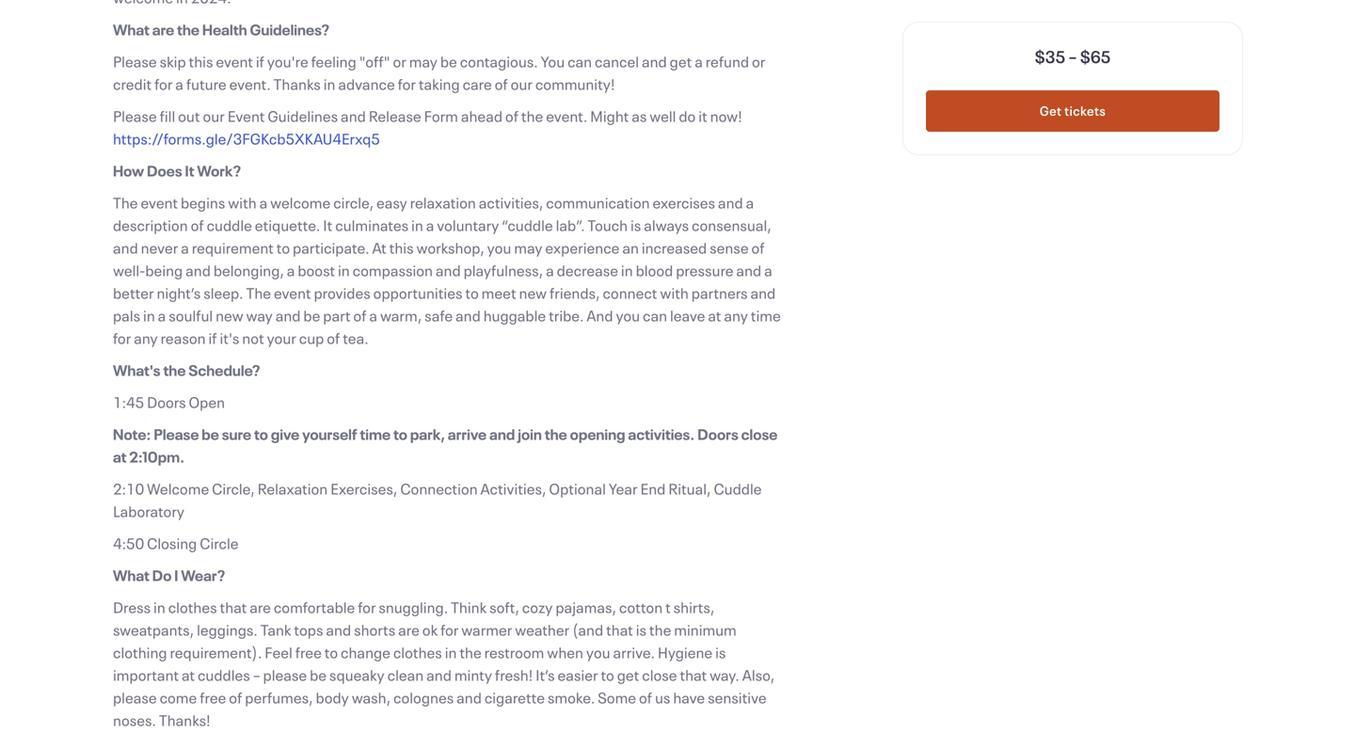 Task type: describe. For each thing, give the bounding box(es) containing it.
connection
[[400, 479, 478, 499]]

can inside the event begins with a welcome circle, easy relaxation activities, communication exercises and a description of cuddle etiquette. it culminates in a voluntary "cuddle lab". touch is always consensual, and never a requirement to participate. at this workshop, you may experience an increased sense of well-being and belonging, a boost in compassion and playfulness, a decrease in blood pressure and a better night's sleep. the event provides opportunities to meet new friends, connect with partners and pals in a soulful new way and be part of a warm, safe and huggable tribe. and you can leave at any time for any reason if it's not your cup of tea.
[[643, 306, 668, 326]]

of down begins
[[191, 215, 204, 235]]

get tickets
[[1040, 102, 1107, 120]]

note: please be sure to give yourself time to park, arrive and join the opening activities. doors close at 2:10pm.
[[113, 424, 778, 467]]

be inside note: please be sure to give yourself time to park, arrive and join the opening activities. doors close at 2:10pm.
[[202, 424, 219, 444]]

important
[[113, 665, 179, 685]]

way
[[246, 306, 273, 326]]

1 vertical spatial the
[[246, 283, 271, 303]]

minimum
[[674, 620, 737, 640]]

be inside dress in clothes that are comfortable for snuggling. think soft, cozy pajamas, cotton t shirts, sweatpants, leggings. tank tops and shorts are ok for warmer weather (and that is the minimum clothing requirement). feel free to change clothes in the restroom when you arrive. hygiene is important at cuddles – please be squeaky clean and minty fresh! it's easier to get close that way. also, please come free of perfumes, body wash, colognes and cigarette smoke. some of us have sensitive noses. thanks!
[[310, 665, 327, 685]]

well-
[[113, 260, 145, 281]]

decrease
[[557, 260, 619, 281]]

t
[[666, 597, 671, 618]]

of right sense
[[752, 238, 765, 258]]

contagious.
[[460, 51, 538, 72]]

to up some
[[601, 665, 615, 685]]

the up 1:45 doors open
[[163, 360, 186, 380]]

what for what are the health guidelines?
[[113, 19, 150, 40]]

of left 'us'
[[639, 688, 653, 708]]

in inside please skip this event if you're feeling "off" or may be contagious. you can cancel and get a refund or credit for a future event. thanks in advance for taking care of our community!
[[324, 74, 336, 94]]

in down relaxation
[[412, 215, 424, 235]]

1 vertical spatial is
[[636, 620, 647, 640]]

ok
[[423, 620, 438, 640]]

weather
[[515, 620, 570, 640]]

as
[[632, 106, 647, 126]]

0 vertical spatial free
[[295, 643, 322, 663]]

please fill out our event guidelines and release form ahead of the event. might as well do it now! https://forms.gle/3fgkcb5xkau4erxq5
[[113, 106, 743, 149]]

night's
[[157, 283, 201, 303]]

at inside note: please be sure to give yourself time to park, arrive and join the opening activities. doors close at 2:10pm.
[[113, 447, 127, 467]]

0 horizontal spatial clothes
[[168, 597, 217, 618]]

part
[[323, 306, 351, 326]]

pajamas,
[[556, 597, 617, 618]]

at inside the event begins with a welcome circle, easy relaxation activities, communication exercises and a description of cuddle etiquette. it culminates in a voluntary "cuddle lab". touch is always consensual, and never a requirement to participate. at this workshop, you may experience an increased sense of well-being and belonging, a boost in compassion and playfulness, a decrease in blood pressure and a better night's sleep. the event provides opportunities to meet new friends, connect with partners and pals in a soulful new way and be part of a warm, safe and huggable tribe. and you can leave at any time for any reason if it's not your cup of tea.
[[708, 306, 722, 326]]

0 horizontal spatial please
[[113, 688, 157, 708]]

skip
[[160, 51, 186, 72]]

form
[[424, 106, 458, 126]]

might
[[591, 106, 629, 126]]

schedule?
[[189, 360, 260, 380]]

a down the skip
[[175, 74, 184, 94]]

our inside please fill out our event guidelines and release form ahead of the event. might as well do it now! https://forms.gle/3fgkcb5xkau4erxq5
[[203, 106, 225, 126]]

cigarette
[[485, 688, 545, 708]]

and
[[587, 306, 613, 326]]

circle
[[200, 533, 239, 554]]

to left "meet"
[[466, 283, 479, 303]]

to left park,
[[394, 424, 408, 444]]

get
[[1040, 102, 1062, 120]]

2 vertical spatial that
[[680, 665, 707, 685]]

and down sense
[[737, 260, 762, 281]]

join
[[518, 424, 542, 444]]

a down night's
[[158, 306, 166, 326]]

1:45 doors open
[[113, 392, 225, 412]]

think
[[451, 597, 487, 618]]

arrive
[[448, 424, 487, 444]]

a down relaxation
[[426, 215, 434, 235]]

huggable
[[484, 306, 546, 326]]

restroom
[[485, 643, 545, 663]]

out
[[178, 106, 200, 126]]

the up the skip
[[177, 19, 200, 40]]

a up consensual, in the right of the page
[[746, 193, 754, 213]]

2:10pm.
[[129, 447, 185, 467]]

and inside please fill out our event guidelines and release form ahead of the event. might as well do it now! https://forms.gle/3fgkcb5xkau4erxq5
[[341, 106, 366, 126]]

a right the never
[[181, 238, 189, 258]]

give
[[271, 424, 300, 444]]

welcome
[[270, 193, 331, 213]]

to down etiquette.
[[277, 238, 290, 258]]

in up connect
[[621, 260, 633, 281]]

now!
[[711, 106, 743, 126]]

body
[[316, 688, 349, 708]]

for up shorts
[[358, 597, 376, 618]]

consensual,
[[692, 215, 772, 235]]

exercises,
[[331, 479, 398, 499]]

and up night's
[[186, 260, 211, 281]]

safe
[[425, 306, 453, 326]]

time inside the event begins with a welcome circle, easy relaxation activities, communication exercises and a description of cuddle etiquette. it culminates in a voluntary "cuddle lab". touch is always consensual, and never a requirement to participate. at this workshop, you may experience an increased sense of well-being and belonging, a boost in compassion and playfulness, a decrease in blood pressure and a better night's sleep. the event provides opportunities to meet new friends, connect with partners and pals in a soulful new way and be part of a warm, safe and huggable tribe. and you can leave at any time for any reason if it's not your cup of tea.
[[751, 306, 781, 326]]

a down consensual, in the right of the page
[[765, 260, 773, 281]]

2 horizontal spatial are
[[398, 620, 420, 640]]

tickets
[[1065, 102, 1107, 120]]

opening
[[570, 424, 626, 444]]

of inside please fill out our event guidelines and release form ahead of the event. might as well do it now! https://forms.gle/3fgkcb5xkau4erxq5
[[506, 106, 519, 126]]

increased
[[642, 238, 707, 258]]

dress in clothes that are comfortable for snuggling. think soft, cozy pajamas, cotton t shirts, sweatpants, leggings. tank tops and shorts are ok for warmer weather (and that is the minimum clothing requirement). feel free to change clothes in the restroom when you arrive. hygiene is important at cuddles – please be squeaky clean and minty fresh! it's easier to get close that way. also, please come free of perfumes, body wash, colognes and cigarette smoke. some of us have sensitive noses. thanks!
[[113, 597, 775, 731]]

get tickets button
[[927, 90, 1220, 132]]

tops
[[294, 620, 323, 640]]

cancel
[[595, 51, 639, 72]]

please skip this event if you're feeling "off" or may be contagious. you can cancel and get a refund or credit for a future event. thanks in advance for taking care of our community!
[[113, 51, 766, 94]]

1 horizontal spatial new
[[519, 283, 547, 303]]

touch
[[588, 215, 628, 235]]

perfumes,
[[245, 688, 313, 708]]

colognes
[[394, 688, 454, 708]]

warm,
[[380, 306, 422, 326]]

what for what do i wear?
[[113, 565, 150, 586]]

work?
[[197, 161, 241, 181]]

end
[[641, 479, 666, 499]]

meet
[[482, 283, 517, 303]]

and inside note: please be sure to give yourself time to park, arrive and join the opening activities. doors close at 2:10pm.
[[490, 424, 515, 444]]

0 horizontal spatial doors
[[147, 392, 186, 412]]

0 horizontal spatial with
[[228, 193, 257, 213]]

to up squeaky
[[325, 643, 338, 663]]

0 horizontal spatial event
[[141, 193, 178, 213]]

sensitive
[[708, 688, 767, 708]]

activities,
[[479, 193, 544, 213]]

2:10
[[113, 479, 144, 499]]

and up colognes
[[427, 665, 452, 685]]

you
[[541, 51, 565, 72]]

have
[[674, 688, 705, 708]]

please for please fill out our event guidelines and release form ahead of the event. might as well do it now! https://forms.gle/3fgkcb5xkau4erxq5
[[113, 106, 157, 126]]

0 vertical spatial –
[[1069, 45, 1078, 68]]

what are the health guidelines?
[[113, 19, 330, 40]]

better
[[113, 283, 154, 303]]

(and
[[573, 620, 604, 640]]

the up minty
[[460, 643, 482, 663]]

event. inside please fill out our event guidelines and release form ahead of the event. might as well do it now! https://forms.gle/3fgkcb5xkau4erxq5
[[546, 106, 588, 126]]

do
[[152, 565, 172, 586]]

for down the skip
[[155, 74, 173, 94]]

1 vertical spatial are
[[250, 597, 271, 618]]

release
[[369, 106, 421, 126]]

easier
[[558, 665, 598, 685]]

feeling
[[311, 51, 357, 72]]

refund
[[706, 51, 750, 72]]

a up etiquette.
[[260, 193, 268, 213]]

this inside the event begins with a welcome circle, easy relaxation activities, communication exercises and a description of cuddle etiquette. it culminates in a voluntary "cuddle lab". touch is always consensual, and never a requirement to participate. at this workshop, you may experience an increased sense of well-being and belonging, a boost in compassion and playfulness, a decrease in blood pressure and a better night's sleep. the event provides opportunities to meet new friends, connect with partners and pals in a soulful new way and be part of a warm, safe and huggable tribe. and you can leave at any time for any reason if it's not your cup of tea.
[[389, 238, 414, 258]]

comfortable
[[274, 597, 355, 618]]

begins
[[181, 193, 225, 213]]

experience
[[546, 238, 620, 258]]

and right safe
[[456, 306, 481, 326]]

be inside please skip this event if you're feeling "off" or may be contagious. you can cancel and get a refund or credit for a future event. thanks in advance for taking care of our community!
[[441, 51, 457, 72]]

a up friends,
[[546, 260, 554, 281]]

event inside please skip this event if you're feeling "off" or may be contagious. you can cancel and get a refund or credit for a future event. thanks in advance for taking care of our community!
[[216, 51, 253, 72]]

how does it work?
[[113, 161, 241, 181]]

in up the sweatpants, on the bottom
[[154, 597, 166, 618]]

sure
[[222, 424, 251, 444]]

soft,
[[490, 597, 520, 618]]

when
[[547, 643, 584, 663]]

us
[[655, 688, 671, 708]]

participate.
[[293, 238, 370, 258]]

ritual,
[[669, 479, 711, 499]]

in up minty
[[445, 643, 457, 663]]



Task type: vqa. For each thing, say whether or not it's contained in the screenshot.
Find Events
no



Task type: locate. For each thing, give the bounding box(es) containing it.
in
[[324, 74, 336, 94], [412, 215, 424, 235], [338, 260, 350, 281], [621, 260, 633, 281], [143, 306, 155, 326], [154, 597, 166, 618], [445, 643, 457, 663]]

please up noses.
[[113, 688, 157, 708]]

doors right activities.
[[698, 424, 739, 444]]

some
[[598, 688, 637, 708]]

exercises
[[653, 193, 716, 213]]

it inside the event begins with a welcome circle, easy relaxation activities, communication exercises and a description of cuddle etiquette. it culminates in a voluntary "cuddle lab". touch is always consensual, and never a requirement to participate. at this workshop, you may experience an increased sense of well-being and belonging, a boost in compassion and playfulness, a decrease in blood pressure and a better night's sleep. the event provides opportunities to meet new friends, connect with partners and pals in a soulful new way and be part of a warm, safe and huggable tribe. and you can leave at any time for any reason if it's not your cup of tea.
[[323, 215, 333, 235]]

it
[[185, 161, 194, 181], [323, 215, 333, 235]]

clean
[[388, 665, 424, 685]]

0 horizontal spatial –
[[253, 665, 260, 685]]

new up it's
[[216, 306, 244, 326]]

1 vertical spatial please
[[113, 106, 157, 126]]

1 vertical spatial doors
[[698, 424, 739, 444]]

close inside dress in clothes that are comfortable for snuggling. think soft, cozy pajamas, cotton t shirts, sweatpants, leggings. tank tops and shorts are ok for warmer weather (and that is the minimum clothing requirement). feel free to change clothes in the restroom when you arrive. hygiene is important at cuddles – please be squeaky clean and minty fresh! it's easier to get close that way. also, please come free of perfumes, body wash, colognes and cigarette smoke. some of us have sensitive noses. thanks!
[[642, 665, 678, 685]]

0 vertical spatial that
[[220, 597, 247, 618]]

1 vertical spatial new
[[216, 306, 244, 326]]

welcome
[[147, 479, 209, 499]]

1 vertical spatial any
[[134, 328, 158, 348]]

description
[[113, 215, 188, 235]]

please
[[113, 51, 157, 72], [113, 106, 157, 126], [154, 424, 199, 444]]

free down tops
[[295, 643, 322, 663]]

how
[[113, 161, 144, 181]]

0 vertical spatial what
[[113, 19, 150, 40]]

or right '"off"'
[[393, 51, 407, 72]]

note:
[[113, 424, 151, 444]]

and
[[642, 51, 667, 72], [341, 106, 366, 126], [718, 193, 744, 213], [113, 238, 138, 258], [186, 260, 211, 281], [436, 260, 461, 281], [737, 260, 762, 281], [751, 283, 776, 303], [276, 306, 301, 326], [456, 306, 481, 326], [490, 424, 515, 444], [326, 620, 351, 640], [427, 665, 452, 685], [457, 688, 482, 708]]

0 vertical spatial clothes
[[168, 597, 217, 618]]

2 horizontal spatial event
[[274, 283, 311, 303]]

2 vertical spatial event
[[274, 283, 311, 303]]

are up the skip
[[152, 19, 174, 40]]

it up participate.
[[323, 215, 333, 235]]

1 horizontal spatial the
[[246, 283, 271, 303]]

0 vertical spatial get
[[670, 51, 692, 72]]

communication
[[546, 193, 650, 213]]

get inside please skip this event if you're feeling "off" or may be contagious. you can cancel and get a refund or credit for a future event. thanks in advance for taking care of our community!
[[670, 51, 692, 72]]

1 horizontal spatial with
[[660, 283, 689, 303]]

1 vertical spatial close
[[642, 665, 678, 685]]

$65
[[1081, 45, 1111, 68]]

in down feeling
[[324, 74, 336, 94]]

0 horizontal spatial event.
[[229, 74, 271, 94]]

0 vertical spatial with
[[228, 193, 257, 213]]

0 horizontal spatial this
[[189, 51, 213, 72]]

1 horizontal spatial doors
[[698, 424, 739, 444]]

0 vertical spatial may
[[409, 51, 438, 72]]

event up description
[[141, 193, 178, 213]]

with up leave
[[660, 283, 689, 303]]

be up "cup" on the left
[[304, 306, 320, 326]]

1 horizontal spatial get
[[670, 51, 692, 72]]

1 vertical spatial that
[[606, 620, 634, 640]]

are up tank
[[250, 597, 271, 618]]

1 vertical spatial please
[[113, 688, 157, 708]]

event. inside please skip this event if you're feeling "off" or may be contagious. you can cancel and get a refund or credit for a future event. thanks in advance for taking care of our community!
[[229, 74, 271, 94]]

our inside please skip this event if you're feeling "off" or may be contagious. you can cancel and get a refund or credit for a future event. thanks in advance for taking care of our community!
[[511, 74, 533, 94]]

1 horizontal spatial event.
[[546, 106, 588, 126]]

noses.
[[113, 710, 156, 731]]

– inside dress in clothes that are comfortable for snuggling. think soft, cozy pajamas, cotton t shirts, sweatpants, leggings. tank tops and shorts are ok for warmer weather (and that is the minimum clothing requirement). feel free to change clothes in the restroom when you arrive. hygiene is important at cuddles – please be squeaky clean and minty fresh! it's easier to get close that way. also, please come free of perfumes, body wash, colognes and cigarette smoke. some of us have sensitive noses. thanks!
[[253, 665, 260, 685]]

circle,
[[212, 479, 255, 499]]

0 vertical spatial new
[[519, 283, 547, 303]]

1 vertical spatial time
[[360, 424, 391, 444]]

2 vertical spatial at
[[182, 665, 195, 685]]

event down 'boost'
[[274, 283, 311, 303]]

and left join on the left bottom of the page
[[490, 424, 515, 444]]

for left taking
[[398, 74, 416, 94]]

in right pals
[[143, 306, 155, 326]]

1 vertical spatial may
[[514, 238, 543, 258]]

and down workshop, on the left of page
[[436, 260, 461, 281]]

2 or from the left
[[752, 51, 766, 72]]

reason
[[161, 328, 206, 348]]

of down the contagious.
[[495, 74, 508, 94]]

partners
[[692, 283, 748, 303]]

that
[[220, 597, 247, 618], [606, 620, 634, 640], [680, 665, 707, 685]]

please inside please fill out our event guidelines and release form ahead of the event. might as well do it now! https://forms.gle/3fgkcb5xkau4erxq5
[[113, 106, 157, 126]]

to left give
[[254, 424, 268, 444]]

relaxation
[[258, 479, 328, 499]]

1 vertical spatial with
[[660, 283, 689, 303]]

1 horizontal spatial or
[[752, 51, 766, 72]]

future
[[186, 74, 227, 94]]

get left refund
[[670, 51, 692, 72]]

1 vertical spatial event
[[141, 193, 178, 213]]

that up the leggings.
[[220, 597, 247, 618]]

clothes down wear?
[[168, 597, 217, 618]]

fill
[[160, 106, 175, 126]]

what up credit
[[113, 19, 150, 40]]

please down credit
[[113, 106, 157, 126]]

a left 'warm,'
[[369, 306, 378, 326]]

does
[[147, 161, 182, 181]]

year
[[609, 479, 638, 499]]

this right at
[[389, 238, 414, 258]]

may down "cuddle
[[514, 238, 543, 258]]

can inside please skip this event if you're feeling "off" or may be contagious. you can cancel and get a refund or credit for a future event. thanks in advance for taking care of our community!
[[568, 51, 592, 72]]

cuddles
[[198, 665, 250, 685]]

doors inside note: please be sure to give yourself time to park, arrive and join the opening activities. doors close at 2:10pm.
[[698, 424, 739, 444]]

0 horizontal spatial if
[[209, 328, 217, 348]]

cup
[[299, 328, 324, 348]]

and right tops
[[326, 620, 351, 640]]

guidelines
[[268, 106, 338, 126]]

0 horizontal spatial you
[[487, 238, 512, 258]]

1 vertical spatial what
[[113, 565, 150, 586]]

is
[[631, 215, 641, 235], [636, 620, 647, 640], [716, 643, 726, 663]]

at down note:
[[113, 447, 127, 467]]

clothes
[[168, 597, 217, 618], [393, 643, 442, 663]]

2 vertical spatial are
[[398, 620, 420, 640]]

0 horizontal spatial are
[[152, 19, 174, 40]]

playfulness,
[[464, 260, 543, 281]]

close inside note: please be sure to give yourself time to park, arrive and join the opening activities. doors close at 2:10pm.
[[742, 424, 778, 444]]

0 horizontal spatial our
[[203, 106, 225, 126]]

what's the schedule?
[[113, 360, 260, 380]]

pals
[[113, 306, 140, 326]]

hygiene
[[658, 643, 713, 663]]

event
[[228, 106, 265, 126]]

is down cotton
[[636, 620, 647, 640]]

yourself
[[302, 424, 357, 444]]

and inside please skip this event if you're feeling "off" or may be contagious. you can cancel and get a refund or credit for a future event. thanks in advance for taking care of our community!
[[642, 51, 667, 72]]

if inside the event begins with a welcome circle, easy relaxation activities, communication exercises and a description of cuddle etiquette. it culminates in a voluntary "cuddle lab". touch is always consensual, and never a requirement to participate. at this workshop, you may experience an increased sense of well-being and belonging, a boost in compassion and playfulness, a decrease in blood pressure and a better night's sleep. the event provides opportunities to meet new friends, connect with partners and pals in a soulful new way and be part of a warm, safe and huggable tribe. and you can leave at any time for any reason if it's not your cup of tea.
[[209, 328, 217, 348]]

time right yourself
[[360, 424, 391, 444]]

activities.
[[628, 424, 695, 444]]

0 horizontal spatial free
[[200, 688, 226, 708]]

1 vertical spatial if
[[209, 328, 217, 348]]

new
[[519, 283, 547, 303], [216, 306, 244, 326]]

please up 2:10pm.
[[154, 424, 199, 444]]

what left the do
[[113, 565, 150, 586]]

0 vertical spatial our
[[511, 74, 533, 94]]

doors down what's the schedule?
[[147, 392, 186, 412]]

1 vertical spatial can
[[643, 306, 668, 326]]

0 vertical spatial the
[[113, 193, 138, 213]]

0 horizontal spatial or
[[393, 51, 407, 72]]

may inside the event begins with a welcome circle, easy relaxation activities, communication exercises and a description of cuddle etiquette. it culminates in a voluntary "cuddle lab". touch is always consensual, and never a requirement to participate. at this workshop, you may experience an increased sense of well-being and belonging, a boost in compassion and playfulness, a decrease in blood pressure and a better night's sleep. the event provides opportunities to meet new friends, connect with partners and pals in a soulful new way and be part of a warm, safe and huggable tribe. and you can leave at any time for any reason if it's not your cup of tea.
[[514, 238, 543, 258]]

a left refund
[[695, 51, 703, 72]]

our
[[511, 74, 533, 94], [203, 106, 225, 126]]

0 horizontal spatial get
[[617, 665, 640, 685]]

the down how
[[113, 193, 138, 213]]

time right leave
[[751, 306, 781, 326]]

0 vertical spatial close
[[742, 424, 778, 444]]

of inside please skip this event if you're feeling "off" or may be contagious. you can cancel and get a refund or credit for a future event. thanks in advance for taking care of our community!
[[495, 74, 508, 94]]

the right join on the left bottom of the page
[[545, 424, 568, 444]]

this up future
[[189, 51, 213, 72]]

the
[[113, 193, 138, 213], [246, 283, 271, 303]]

0 vertical spatial any
[[724, 306, 748, 326]]

– left $65
[[1069, 45, 1078, 68]]

can left leave
[[643, 306, 668, 326]]

smoke.
[[548, 688, 595, 708]]

shorts
[[354, 620, 396, 640]]

0 vertical spatial this
[[189, 51, 213, 72]]

for down pals
[[113, 328, 131, 348]]

closing
[[147, 533, 197, 554]]

1 vertical spatial event.
[[546, 106, 588, 126]]

at inside dress in clothes that are comfortable for snuggling. think soft, cozy pajamas, cotton t shirts, sweatpants, leggings. tank tops and shorts are ok for warmer weather (and that is the minimum clothing requirement). feel free to change clothes in the restroom when you arrive. hygiene is important at cuddles – please be squeaky clean and minty fresh! it's easier to get close that way. also, please come free of perfumes, body wash, colognes and cigarette smoke. some of us have sensitive noses. thanks!
[[182, 665, 195, 685]]

you up playfulness, at the left top of page
[[487, 238, 512, 258]]

1 vertical spatial you
[[616, 306, 640, 326]]

optional
[[549, 479, 606, 499]]

warmer
[[462, 620, 513, 640]]

1 or from the left
[[393, 51, 407, 72]]

an
[[623, 238, 639, 258]]

are left ok at bottom left
[[398, 620, 420, 640]]

it right does on the top
[[185, 161, 194, 181]]

voluntary
[[437, 215, 499, 235]]

0 horizontal spatial any
[[134, 328, 158, 348]]

the inside please fill out our event guidelines and release form ahead of the event. might as well do it now! https://forms.gle/3fgkcb5xkau4erxq5
[[522, 106, 544, 126]]

never
[[141, 238, 178, 258]]

1 vertical spatial our
[[203, 106, 225, 126]]

our down the contagious.
[[511, 74, 533, 94]]

0 vertical spatial event.
[[229, 74, 271, 94]]

for right ok at bottom left
[[441, 620, 459, 640]]

get inside dress in clothes that are comfortable for snuggling. think soft, cozy pajamas, cotton t shirts, sweatpants, leggings. tank tops and shorts are ok for warmer weather (and that is the minimum clothing requirement). feel free to change clothes in the restroom when you arrive. hygiene is important at cuddles – please be squeaky clean and minty fresh! it's easier to get close that way. also, please come free of perfumes, body wash, colognes and cigarette smoke. some of us have sensitive noses. thanks!
[[617, 665, 640, 685]]

0 horizontal spatial time
[[360, 424, 391, 444]]

1 vertical spatial it
[[323, 215, 333, 235]]

at down partners
[[708, 306, 722, 326]]

2 what from the top
[[113, 565, 150, 586]]

any down pals
[[134, 328, 158, 348]]

the right ahead
[[522, 106, 544, 126]]

2 vertical spatial is
[[716, 643, 726, 663]]

may inside please skip this event if you're feeling "off" or may be contagious. you can cancel and get a refund or credit for a future event. thanks in advance for taking care of our community!
[[409, 51, 438, 72]]

please up perfumes, at left bottom
[[263, 665, 307, 685]]

at
[[708, 306, 722, 326], [113, 447, 127, 467], [182, 665, 195, 685]]

– up perfumes, at left bottom
[[253, 665, 260, 685]]

our right out
[[203, 106, 225, 126]]

1 horizontal spatial please
[[263, 665, 307, 685]]

1 horizontal spatial are
[[250, 597, 271, 618]]

you down connect
[[616, 306, 640, 326]]

$35
[[1035, 45, 1066, 68]]

may up taking
[[409, 51, 438, 72]]

you're
[[267, 51, 309, 72]]

thanks
[[274, 74, 321, 94]]

that up have
[[680, 665, 707, 685]]

get
[[670, 51, 692, 72], [617, 665, 640, 685]]

close up cuddle
[[742, 424, 778, 444]]

advance
[[338, 74, 395, 94]]

1 horizontal spatial if
[[256, 51, 265, 72]]

the down t at the bottom
[[650, 620, 672, 640]]

please inside please skip this event if you're feeling "off" or may be contagious. you can cancel and get a refund or credit for a future event. thanks in advance for taking care of our community!
[[113, 51, 157, 72]]

way.
[[710, 665, 740, 685]]

1 horizontal spatial time
[[751, 306, 781, 326]]

of up 'tea.'
[[353, 306, 367, 326]]

0 vertical spatial time
[[751, 306, 781, 326]]

credit
[[113, 74, 152, 94]]

time inside note: please be sure to give yourself time to park, arrive and join the opening activities. doors close at 2:10pm.
[[360, 424, 391, 444]]

you inside dress in clothes that are comfortable for snuggling. think soft, cozy pajamas, cotton t shirts, sweatpants, leggings. tank tops and shorts are ok for warmer weather (and that is the minimum clothing requirement). feel free to change clothes in the restroom when you arrive. hygiene is important at cuddles – please be squeaky clean and minty fresh! it's easier to get close that way. also, please come free of perfumes, body wash, colognes and cigarette smoke. some of us have sensitive noses. thanks!
[[587, 643, 611, 663]]

0 horizontal spatial close
[[642, 665, 678, 685]]

fresh!
[[495, 665, 533, 685]]

of right "cup" on the left
[[327, 328, 340, 348]]

and up 'your'
[[276, 306, 301, 326]]

1 horizontal spatial clothes
[[393, 643, 442, 663]]

https://forms.gle/3fgkcb5xkau4erxq5
[[113, 129, 380, 149]]

event. up event
[[229, 74, 271, 94]]

0 vertical spatial are
[[152, 19, 174, 40]]

are
[[152, 19, 174, 40], [250, 597, 271, 618], [398, 620, 420, 640]]

1 horizontal spatial this
[[389, 238, 414, 258]]

also,
[[743, 665, 775, 685]]

0 horizontal spatial at
[[113, 447, 127, 467]]

0 vertical spatial please
[[113, 51, 157, 72]]

time
[[751, 306, 781, 326], [360, 424, 391, 444]]

snuggling.
[[379, 597, 448, 618]]

0 vertical spatial at
[[708, 306, 722, 326]]

0 horizontal spatial new
[[216, 306, 244, 326]]

in up provides
[[338, 260, 350, 281]]

tank
[[261, 620, 291, 640]]

0 vertical spatial please
[[263, 665, 307, 685]]

0 vertical spatial is
[[631, 215, 641, 235]]

1 horizontal spatial our
[[511, 74, 533, 94]]

0 vertical spatial doors
[[147, 392, 186, 412]]

close
[[742, 424, 778, 444], [642, 665, 678, 685]]

1 horizontal spatial you
[[587, 643, 611, 663]]

be up taking
[[441, 51, 457, 72]]

1 vertical spatial free
[[200, 688, 226, 708]]

0 horizontal spatial it
[[185, 161, 194, 181]]

0 vertical spatial can
[[568, 51, 592, 72]]

and up well-
[[113, 238, 138, 258]]

this inside please skip this event if you're feeling "off" or may be contagious. you can cancel and get a refund or credit for a future event. thanks in advance for taking care of our community!
[[189, 51, 213, 72]]

and down advance
[[341, 106, 366, 126]]

arrive.
[[613, 643, 655, 663]]

squeaky
[[329, 665, 385, 685]]

always
[[644, 215, 689, 235]]

1 horizontal spatial may
[[514, 238, 543, 258]]

1 horizontal spatial close
[[742, 424, 778, 444]]

and up consensual, in the right of the page
[[718, 193, 744, 213]]

1 vertical spatial –
[[253, 665, 260, 685]]

if inside please skip this event if you're feeling "off" or may be contagious. you can cancel and get a refund or credit for a future event. thanks in advance for taking care of our community!
[[256, 51, 265, 72]]

1 horizontal spatial can
[[643, 306, 668, 326]]

1 vertical spatial clothes
[[393, 643, 442, 663]]

0 vertical spatial event
[[216, 51, 253, 72]]

be up body
[[310, 665, 327, 685]]

please for please skip this event if you're feeling "off" or may be contagious. you can cancel and get a refund or credit for a future event. thanks in advance for taking care of our community!
[[113, 51, 157, 72]]

and down minty
[[457, 688, 482, 708]]

etiquette.
[[255, 215, 320, 235]]

of right ahead
[[506, 106, 519, 126]]

the inside note: please be sure to give yourself time to park, arrive and join the opening activities. doors close at 2:10pm.
[[545, 424, 568, 444]]

0 horizontal spatial can
[[568, 51, 592, 72]]

1 vertical spatial at
[[113, 447, 127, 467]]

2 horizontal spatial you
[[616, 306, 640, 326]]

boost
[[298, 260, 335, 281]]

please inside note: please be sure to give yourself time to park, arrive and join the opening activities. doors close at 2:10pm.
[[154, 424, 199, 444]]

lab".
[[556, 215, 585, 235]]

1 vertical spatial this
[[389, 238, 414, 258]]

0 vertical spatial it
[[185, 161, 194, 181]]

1 what from the top
[[113, 19, 150, 40]]

0 horizontal spatial may
[[409, 51, 438, 72]]

any
[[724, 306, 748, 326], [134, 328, 158, 348]]

1 horizontal spatial that
[[606, 620, 634, 640]]

1:45
[[113, 392, 144, 412]]

any down partners
[[724, 306, 748, 326]]

a left 'boost'
[[287, 260, 295, 281]]

is inside the event begins with a welcome circle, easy relaxation activities, communication exercises and a description of cuddle etiquette. it culminates in a voluntary "cuddle lab". touch is always consensual, and never a requirement to participate. at this workshop, you may experience an increased sense of well-being and belonging, a boost in compassion and playfulness, a decrease in blood pressure and a better night's sleep. the event provides opportunities to meet new friends, connect with partners and pals in a soulful new way and be part of a warm, safe and huggable tribe. and you can leave at any time for any reason if it's not your cup of tea.
[[631, 215, 641, 235]]

close up 'us'
[[642, 665, 678, 685]]

1 horizontal spatial it
[[323, 215, 333, 235]]

of down cuddles
[[229, 688, 242, 708]]

and right partners
[[751, 283, 776, 303]]

0 vertical spatial if
[[256, 51, 265, 72]]

4:50 closing circle
[[113, 533, 239, 554]]

0 vertical spatial you
[[487, 238, 512, 258]]

be inside the event begins with a welcome circle, easy relaxation activities, communication exercises and a description of cuddle etiquette. it culminates in a voluntary "cuddle lab". touch is always consensual, and never a requirement to participate. at this workshop, you may experience an increased sense of well-being and belonging, a boost in compassion and playfulness, a decrease in blood pressure and a better night's sleep. the event provides opportunities to meet new friends, connect with partners and pals in a soulful new way and be part of a warm, safe and huggable tribe. and you can leave at any time for any reason if it's not your cup of tea.
[[304, 306, 320, 326]]

2 horizontal spatial that
[[680, 665, 707, 685]]

for inside the event begins with a welcome circle, easy relaxation activities, communication exercises and a description of cuddle etiquette. it culminates in a voluntary "cuddle lab". touch is always consensual, and never a requirement to participate. at this workshop, you may experience an increased sense of well-being and belonging, a boost in compassion and playfulness, a decrease in blood pressure and a better night's sleep. the event provides opportunities to meet new friends, connect with partners and pals in a soulful new way and be part of a warm, safe and huggable tribe. and you can leave at any time for any reason if it's not your cup of tea.
[[113, 328, 131, 348]]

or right refund
[[752, 51, 766, 72]]

cuddle
[[714, 479, 762, 499]]

if left it's
[[209, 328, 217, 348]]

free down cuddles
[[200, 688, 226, 708]]

guidelines?
[[250, 19, 330, 40]]



